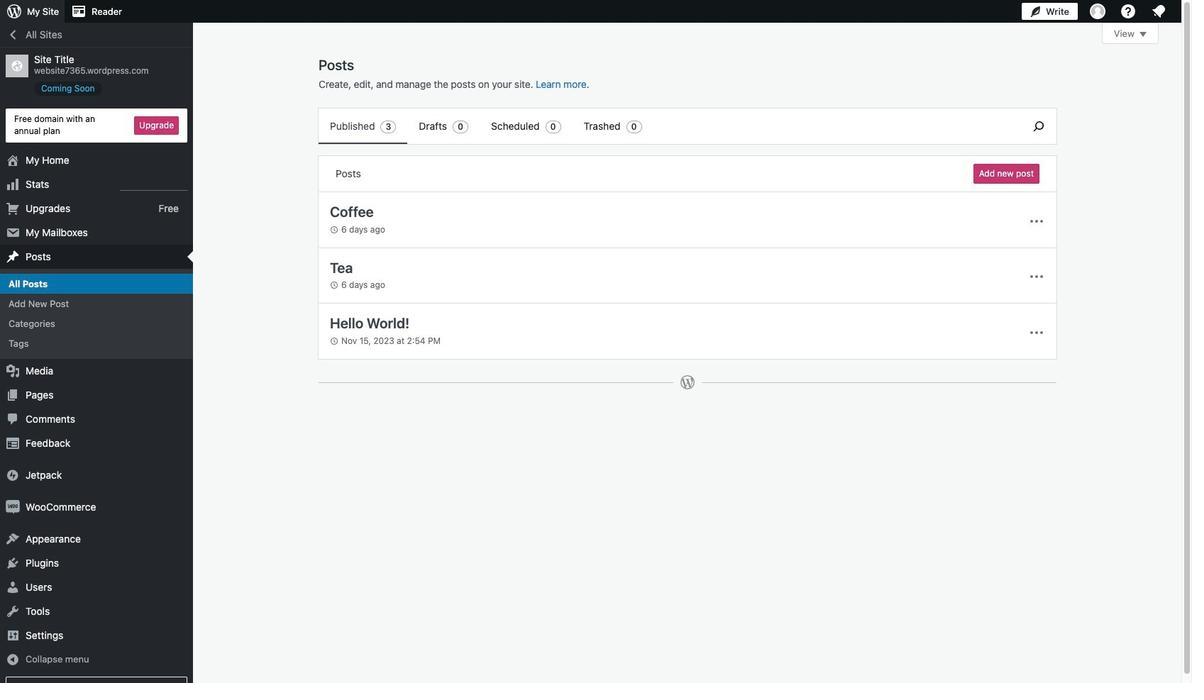 Task type: vqa. For each thing, say whether or not it's contained in the screenshot.
main content
yes



Task type: locate. For each thing, give the bounding box(es) containing it.
toggle menu image
[[1028, 213, 1045, 230], [1028, 269, 1045, 286]]

None search field
[[1021, 109, 1057, 144]]

2 img image from the top
[[6, 501, 20, 515]]

help image
[[1120, 3, 1137, 20]]

1 vertical spatial img image
[[6, 501, 20, 515]]

1 img image from the top
[[6, 469, 20, 483]]

manage your notifications image
[[1150, 3, 1167, 20]]

menu
[[319, 109, 1014, 144]]

0 vertical spatial toggle menu image
[[1028, 213, 1045, 230]]

closed image
[[1140, 32, 1147, 37]]

img image
[[6, 469, 20, 483], [6, 501, 20, 515]]

1 vertical spatial toggle menu image
[[1028, 269, 1045, 286]]

my profile image
[[1090, 4, 1106, 19]]

0 vertical spatial img image
[[6, 469, 20, 483]]

main content
[[318, 23, 1159, 404]]



Task type: describe. For each thing, give the bounding box(es) containing it.
2 toggle menu image from the top
[[1028, 269, 1045, 286]]

toggle menu image
[[1028, 324, 1045, 341]]

1 toggle menu image from the top
[[1028, 213, 1045, 230]]

open search image
[[1021, 118, 1057, 135]]

highest hourly views 0 image
[[120, 181, 187, 191]]



